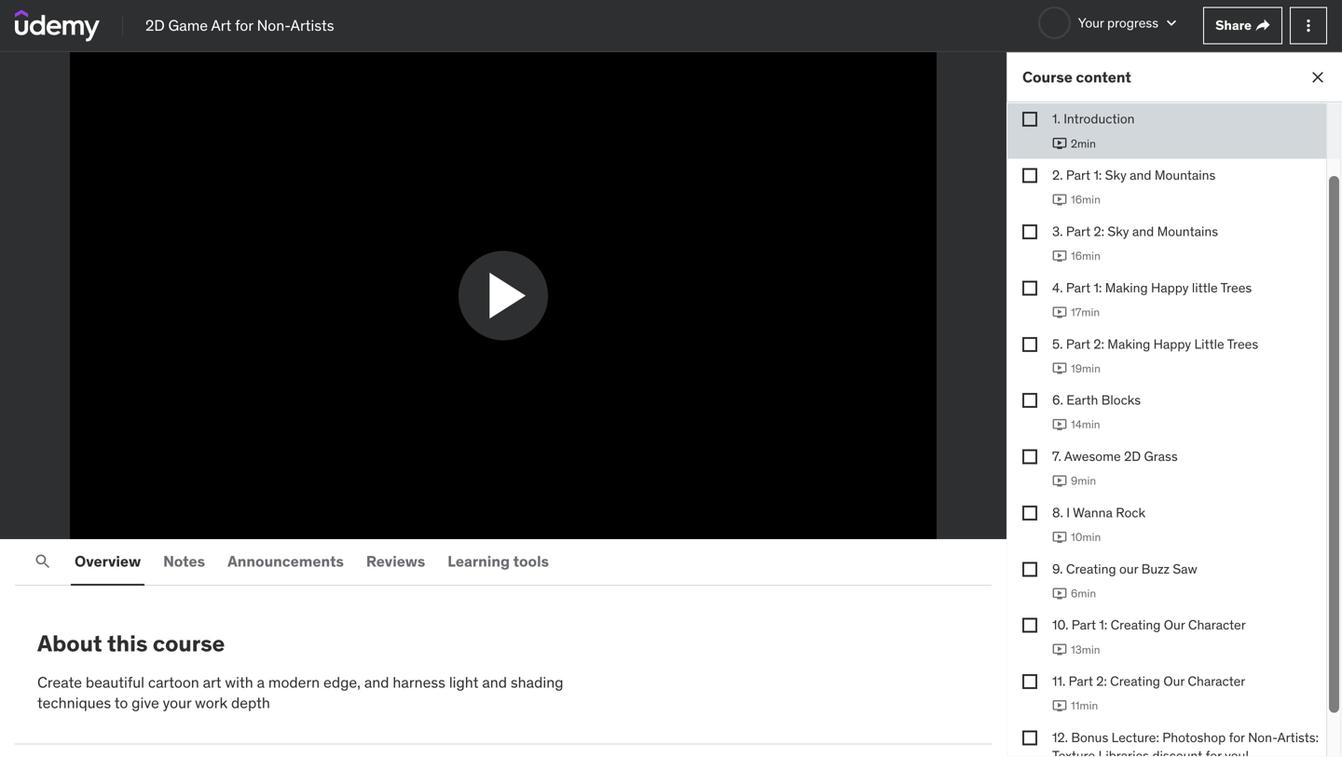 Task type: describe. For each thing, give the bounding box(es) containing it.
i
[[1066, 505, 1070, 521]]

14min
[[1071, 418, 1100, 432]]

11. part 2: creating our character
[[1052, 673, 1245, 690]]

3. part 2: sky and mountains
[[1052, 223, 1218, 240]]

10min
[[1071, 530, 1101, 545]]

and up 3. part 2: sky and mountains
[[1130, 167, 1152, 184]]

techniques
[[37, 694, 111, 713]]

you!
[[1225, 748, 1249, 758]]

4. part 1: making happy little trees
[[1052, 279, 1252, 296]]

learning
[[448, 552, 510, 571]]

course content
[[1022, 67, 1131, 87]]

11.
[[1052, 673, 1066, 690]]

making for 1:
[[1105, 279, 1148, 296]]

0 horizontal spatial non-
[[257, 16, 290, 35]]

mountains for 2. part 1: sky and mountains
[[1155, 167, 1216, 184]]

shading
[[511, 673, 563, 692]]

to
[[114, 694, 128, 713]]

share button
[[1203, 7, 1282, 44]]

11min
[[1071, 699, 1098, 714]]

creating for 1:
[[1111, 617, 1161, 634]]

1: for sky
[[1094, 167, 1102, 184]]

13min
[[1071, 643, 1100, 657]]

character for 10. part 1: creating our character
[[1188, 617, 1246, 634]]

announcements button
[[224, 540, 348, 584]]

create beautiful cartoon art with a modern edge, and harness light and shading techniques to give your work depth
[[37, 673, 563, 713]]

play part 1: creating our character image
[[1052, 643, 1067, 658]]

xsmall image for 10. part 1: creating our character
[[1022, 619, 1037, 633]]

creating for 2:
[[1110, 673, 1160, 690]]

notes
[[163, 552, 205, 571]]

9. creating our buzz saw
[[1052, 561, 1197, 578]]

play part 2: sky and mountains image
[[1052, 249, 1067, 264]]

2 vertical spatial for
[[1206, 748, 1222, 758]]

play part 2: making happy little trees image
[[1052, 361, 1067, 376]]

beautiful
[[86, 673, 144, 692]]

play video image
[[477, 266, 537, 326]]

2d game art for non-artists link
[[145, 15, 334, 36]]

6min
[[1071, 587, 1096, 601]]

progress
[[1107, 14, 1159, 31]]

8.
[[1052, 505, 1063, 521]]

xsmall image for 4. part 1: making happy little trees
[[1022, 281, 1037, 296]]

little
[[1192, 279, 1218, 296]]

depth
[[231, 694, 270, 713]]

introduction
[[1064, 111, 1135, 127]]

16min for 1:
[[1071, 193, 1101, 207]]

2min
[[1071, 136, 1096, 151]]

19min
[[1071, 361, 1101, 376]]

reviews button
[[362, 540, 429, 584]]

modern
[[268, 673, 320, 692]]

rock
[[1116, 505, 1145, 521]]

go to next lecture image
[[979, 281, 1009, 311]]

happy for little
[[1151, 279, 1189, 296]]

about this course
[[37, 630, 225, 658]]

9.
[[1052, 561, 1063, 578]]

xsmall image for 9. creating our buzz saw
[[1022, 562, 1037, 577]]

and right edge,
[[364, 673, 389, 692]]

about
[[37, 630, 102, 658]]

part for 11.
[[1069, 673, 1093, 690]]

udemy image
[[15, 10, 100, 42]]

search image
[[34, 553, 52, 571]]

discount
[[1152, 748, 1203, 758]]

art
[[211, 16, 231, 35]]

7.
[[1052, 448, 1061, 465]]

character for 11. part 2: creating our character
[[1188, 673, 1245, 690]]

1: for creating
[[1099, 617, 1107, 634]]

xsmall image for 2. part 1: sky and mountains
[[1022, 168, 1037, 183]]

3.
[[1052, 223, 1063, 240]]

work
[[195, 694, 228, 713]]

learning tools button
[[444, 540, 553, 584]]

harness
[[393, 673, 445, 692]]

part for 4.
[[1066, 279, 1091, 296]]

with
[[225, 673, 253, 692]]

course
[[1022, 67, 1073, 87]]

play i wanna rock image
[[1052, 530, 1067, 545]]

edge,
[[323, 673, 361, 692]]

bonus
[[1071, 730, 1108, 747]]

content
[[1076, 67, 1131, 87]]

overview
[[75, 552, 141, 571]]

our for 2:
[[1163, 673, 1185, 690]]

your
[[1078, 14, 1104, 31]]

tools
[[513, 552, 549, 571]]

play part 1: sky and mountains image
[[1052, 193, 1067, 207]]

artists
[[290, 16, 334, 35]]

2. part 1: sky and mountains
[[1052, 167, 1216, 184]]

4.
[[1052, 279, 1063, 296]]

announcements
[[227, 552, 344, 571]]

progress bar slider
[[11, 480, 995, 502]]

xsmall image for 7. awesome 2d grass
[[1022, 450, 1037, 465]]

play earth blocks image
[[1052, 418, 1067, 433]]

non- inside 12. bonus lecture: photoshop for non-artists: texture libraries discount for you!
[[1248, 730, 1277, 747]]

this
[[107, 630, 148, 658]]

texture
[[1052, 748, 1095, 758]]

lecture:
[[1112, 730, 1159, 747]]

course
[[153, 630, 225, 658]]

trees for 4. part 1: making happy little trees
[[1221, 279, 1252, 296]]

happy for little
[[1153, 336, 1191, 353]]

give
[[132, 694, 159, 713]]

overview button
[[71, 540, 145, 584]]

part for 10.
[[1072, 617, 1096, 634]]

our
[[1119, 561, 1138, 578]]

6.
[[1052, 392, 1063, 409]]

game
[[168, 16, 208, 35]]



Task type: locate. For each thing, give the bounding box(es) containing it.
2d game art for non-artists
[[145, 16, 334, 35]]

play awesome 2d grass image
[[1052, 474, 1067, 489]]

part
[[1066, 167, 1091, 184], [1066, 223, 1091, 240], [1066, 279, 1091, 296], [1066, 336, 1090, 353], [1072, 617, 1096, 634], [1069, 673, 1093, 690]]

1 our from the top
[[1164, 617, 1185, 634]]

making
[[1105, 279, 1148, 296], [1108, 336, 1150, 353]]

1 16min from the top
[[1071, 193, 1101, 207]]

part right 10.
[[1072, 617, 1096, 634]]

create
[[37, 673, 82, 692]]

2: right 3.
[[1094, 223, 1104, 240]]

character up photoshop
[[1188, 673, 1245, 690]]

2: up 19min
[[1094, 336, 1104, 353]]

0 vertical spatial character
[[1188, 617, 1246, 634]]

sky down 2. part 1: sky and mountains
[[1108, 223, 1129, 240]]

xsmall image left "6."
[[1022, 393, 1037, 408]]

xsmall image left 3.
[[1022, 225, 1037, 239]]

0 vertical spatial 16min
[[1071, 193, 1101, 207]]

part right 2.
[[1066, 167, 1091, 184]]

wanna
[[1073, 505, 1113, 521]]

1: down 2min in the top of the page
[[1094, 167, 1102, 184]]

non- up "you!"
[[1248, 730, 1277, 747]]

16min for 2:
[[1071, 249, 1101, 263]]

little
[[1194, 336, 1224, 353]]

share
[[1215, 17, 1252, 34]]

notes button
[[159, 540, 209, 584]]

2 character from the top
[[1188, 673, 1245, 690]]

1 vertical spatial 2d
[[1124, 448, 1141, 465]]

character
[[1188, 617, 1246, 634], [1188, 673, 1245, 690]]

fullscreen image
[[933, 507, 955, 529]]

9min
[[1071, 474, 1096, 488]]

0 vertical spatial happy
[[1151, 279, 1189, 296]]

xsmall image for 11. part 2: creating our character
[[1022, 675, 1037, 690]]

0 vertical spatial 1:
[[1094, 167, 1102, 184]]

2d left game
[[145, 16, 165, 35]]

xsmall image left 1.
[[1022, 112, 1037, 127]]

16min right play part 2: sky and mountains image at right top
[[1071, 249, 1101, 263]]

play introduction image
[[1052, 136, 1067, 151]]

creating up lecture:
[[1110, 673, 1160, 690]]

16min right play part 1: sky and mountains image
[[1071, 193, 1101, 207]]

xsmall image for 8. i wanna rock
[[1022, 506, 1037, 521]]

a
[[257, 673, 265, 692]]

1 vertical spatial non-
[[1248, 730, 1277, 747]]

xsmall image left 7.
[[1022, 450, 1037, 465]]

cartoon
[[148, 673, 199, 692]]

xsmall image for 3. part 2: sky and mountains
[[1022, 225, 1037, 239]]

2.
[[1052, 167, 1063, 184]]

mountains up 3. part 2: sky and mountains
[[1155, 167, 1216, 184]]

2: for sky
[[1094, 223, 1104, 240]]

part for 3.
[[1066, 223, 1091, 240]]

xsmall image left 9.
[[1022, 562, 1037, 577]]

creating down our at the right bottom of the page
[[1111, 617, 1161, 634]]

xsmall image
[[1255, 18, 1270, 33], [1022, 112, 1037, 127], [1022, 168, 1037, 183], [1022, 281, 1037, 296], [1022, 337, 1037, 352], [1022, 393, 1037, 408], [1022, 450, 1037, 465], [1022, 619, 1037, 633], [1022, 731, 1037, 746]]

part for 5.
[[1066, 336, 1090, 353]]

0 vertical spatial sky
[[1105, 167, 1127, 184]]

art
[[203, 673, 221, 692]]

1: up 17min
[[1094, 279, 1102, 296]]

part right 3.
[[1066, 223, 1091, 240]]

actions image
[[1299, 16, 1318, 35]]

2: for making
[[1094, 336, 1104, 353]]

reviews
[[366, 552, 425, 571]]

1 vertical spatial happy
[[1153, 336, 1191, 353]]

0 vertical spatial for
[[235, 16, 253, 35]]

1 vertical spatial for
[[1229, 730, 1245, 747]]

3 xsmall image from the top
[[1022, 562, 1037, 577]]

17min
[[1071, 305, 1100, 320]]

creating up the 6min
[[1066, 561, 1116, 578]]

buzz
[[1141, 561, 1170, 578]]

0 horizontal spatial for
[[235, 16, 253, 35]]

part for 2.
[[1066, 167, 1091, 184]]

play part 1: making happy little trees image
[[1052, 305, 1067, 320]]

10.
[[1052, 617, 1068, 634]]

0 vertical spatial non-
[[257, 16, 290, 35]]

1 horizontal spatial for
[[1206, 748, 1222, 758]]

mountains for 3. part 2: sky and mountains
[[1157, 223, 1218, 240]]

making for 2:
[[1108, 336, 1150, 353]]

awesome
[[1064, 448, 1121, 465]]

1. introduction
[[1052, 111, 1135, 127]]

for right art
[[235, 16, 253, 35]]

xsmall image left 2.
[[1022, 168, 1037, 183]]

sky for 1:
[[1105, 167, 1127, 184]]

1 vertical spatial making
[[1108, 336, 1150, 353]]

part right 11.
[[1069, 673, 1093, 690]]

creating
[[1066, 561, 1116, 578], [1111, 617, 1161, 634], [1110, 673, 1160, 690]]

2:
[[1094, 223, 1104, 240], [1094, 336, 1104, 353], [1096, 673, 1107, 690]]

1.
[[1052, 111, 1060, 127]]

non- right art
[[257, 16, 290, 35]]

1 vertical spatial 16min
[[1071, 249, 1101, 263]]

0 vertical spatial 2:
[[1094, 223, 1104, 240]]

light
[[449, 673, 479, 692]]

grass
[[1144, 448, 1178, 465]]

2: for creating
[[1096, 673, 1107, 690]]

making up blocks at the right of the page
[[1108, 336, 1150, 353]]

10. part 1: creating our character
[[1052, 617, 1246, 634]]

and
[[1130, 167, 1152, 184], [1132, 223, 1154, 240], [364, 673, 389, 692], [482, 673, 507, 692]]

0 horizontal spatial 2d
[[145, 16, 165, 35]]

our up photoshop
[[1163, 673, 1185, 690]]

photoshop
[[1162, 730, 1226, 747]]

xsmall image left 10.
[[1022, 619, 1037, 633]]

your
[[163, 694, 191, 713]]

2 16min from the top
[[1071, 249, 1101, 263]]

xsmall image inside share 'button'
[[1255, 18, 1270, 33]]

0 vertical spatial our
[[1164, 617, 1185, 634]]

and right light at the left bottom of page
[[482, 673, 507, 692]]

earth
[[1066, 392, 1098, 409]]

xsmall image left the 12. at the right bottom of page
[[1022, 731, 1037, 746]]

5.
[[1052, 336, 1063, 353]]

mountains
[[1155, 167, 1216, 184], [1157, 223, 1218, 240]]

1 vertical spatial character
[[1188, 673, 1245, 690]]

for left "you!"
[[1206, 748, 1222, 758]]

close course content sidebar image
[[1309, 68, 1327, 87]]

2d inside 'sidebar' element
[[1124, 448, 1141, 465]]

sky right 2.
[[1105, 167, 1127, 184]]

artists:
[[1277, 730, 1319, 747]]

0 vertical spatial making
[[1105, 279, 1148, 296]]

character down saw
[[1188, 617, 1246, 634]]

2 xsmall image from the top
[[1022, 506, 1037, 521]]

part right 5. in the top right of the page
[[1066, 336, 1090, 353]]

1:
[[1094, 167, 1102, 184], [1094, 279, 1102, 296], [1099, 617, 1107, 634]]

2d left grass on the right bottom of the page
[[1124, 448, 1141, 465]]

1 vertical spatial 2:
[[1094, 336, 1104, 353]]

2 vertical spatial 1:
[[1099, 617, 1107, 634]]

7. awesome 2d grass
[[1052, 448, 1178, 465]]

our down saw
[[1164, 617, 1185, 634]]

1 character from the top
[[1188, 617, 1246, 634]]

5. part 2: making happy little trees
[[1052, 336, 1258, 353]]

1 xsmall image from the top
[[1022, 225, 1037, 239]]

xsmall image left 8. in the right bottom of the page
[[1022, 506, 1037, 521]]

2 vertical spatial 2:
[[1096, 673, 1107, 690]]

sky for 2:
[[1108, 223, 1129, 240]]

blocks
[[1101, 392, 1141, 409]]

12. bonus lecture: photoshop for non-artists: texture libraries discount for you!
[[1052, 730, 1319, 758]]

2 vertical spatial creating
[[1110, 673, 1160, 690]]

our for 1:
[[1164, 617, 1185, 634]]

trees for 5. part 2: making happy little trees
[[1227, 336, 1258, 353]]

your progress button
[[1038, 7, 1181, 39]]

xsmall image for 6. earth blocks
[[1022, 393, 1037, 408]]

xsmall image left 4.
[[1022, 281, 1037, 296]]

rewind 5 seconds image
[[51, 507, 74, 529]]

play part 2: creating our character image
[[1052, 699, 1067, 714]]

0 vertical spatial trees
[[1221, 279, 1252, 296]]

1 horizontal spatial non-
[[1248, 730, 1277, 747]]

libraries
[[1098, 748, 1149, 758]]

for up "you!"
[[1229, 730, 1245, 747]]

xsmall image for 5. part 2: making happy little trees
[[1022, 337, 1037, 352]]

2 horizontal spatial for
[[1229, 730, 1245, 747]]

and up 4. part 1: making happy little trees
[[1132, 223, 1154, 240]]

1: up 13min
[[1099, 617, 1107, 634]]

6. earth blocks
[[1052, 392, 1141, 409]]

1 vertical spatial our
[[1163, 673, 1185, 690]]

1 vertical spatial mountains
[[1157, 223, 1218, 240]]

trees
[[1221, 279, 1252, 296], [1227, 336, 1258, 353]]

learning tools
[[448, 552, 549, 571]]

8. i wanna rock
[[1052, 505, 1145, 521]]

2: up 11min
[[1096, 673, 1107, 690]]

2d
[[145, 16, 165, 35], [1124, 448, 1141, 465]]

xsmall image for 1. introduction
[[1022, 112, 1037, 127]]

making down 3. part 2: sky and mountains
[[1105, 279, 1148, 296]]

1 horizontal spatial 2d
[[1124, 448, 1141, 465]]

xsmall image right share
[[1255, 18, 1270, 33]]

play creating our buzz saw image
[[1052, 587, 1067, 601]]

saw
[[1173, 561, 1197, 578]]

xsmall image
[[1022, 225, 1037, 239], [1022, 506, 1037, 521], [1022, 562, 1037, 577], [1022, 675, 1037, 690]]

for
[[235, 16, 253, 35], [1229, 730, 1245, 747], [1206, 748, 1222, 758]]

16min
[[1071, 193, 1101, 207], [1071, 249, 1101, 263]]

mountains up little
[[1157, 223, 1218, 240]]

xsmall image left 5. in the top right of the page
[[1022, 337, 1037, 352]]

0 vertical spatial mountains
[[1155, 167, 1216, 184]]

12.
[[1052, 730, 1068, 747]]

1 vertical spatial sky
[[1108, 223, 1129, 240]]

xsmall image left 11.
[[1022, 675, 1037, 690]]

your progress
[[1078, 14, 1159, 31]]

4 xsmall image from the top
[[1022, 675, 1037, 690]]

0 vertical spatial 2d
[[145, 16, 165, 35]]

part right 4.
[[1066, 279, 1091, 296]]

small image
[[1162, 14, 1181, 32]]

1 vertical spatial creating
[[1111, 617, 1161, 634]]

2 our from the top
[[1163, 673, 1185, 690]]

sky
[[1105, 167, 1127, 184], [1108, 223, 1129, 240]]

1 vertical spatial 1:
[[1094, 279, 1102, 296]]

sidebar element
[[1007, 18, 1342, 758]]

0 vertical spatial creating
[[1066, 561, 1116, 578]]

1: for making
[[1094, 279, 1102, 296]]

1 vertical spatial trees
[[1227, 336, 1258, 353]]



Task type: vqa. For each thing, say whether or not it's contained in the screenshot.


